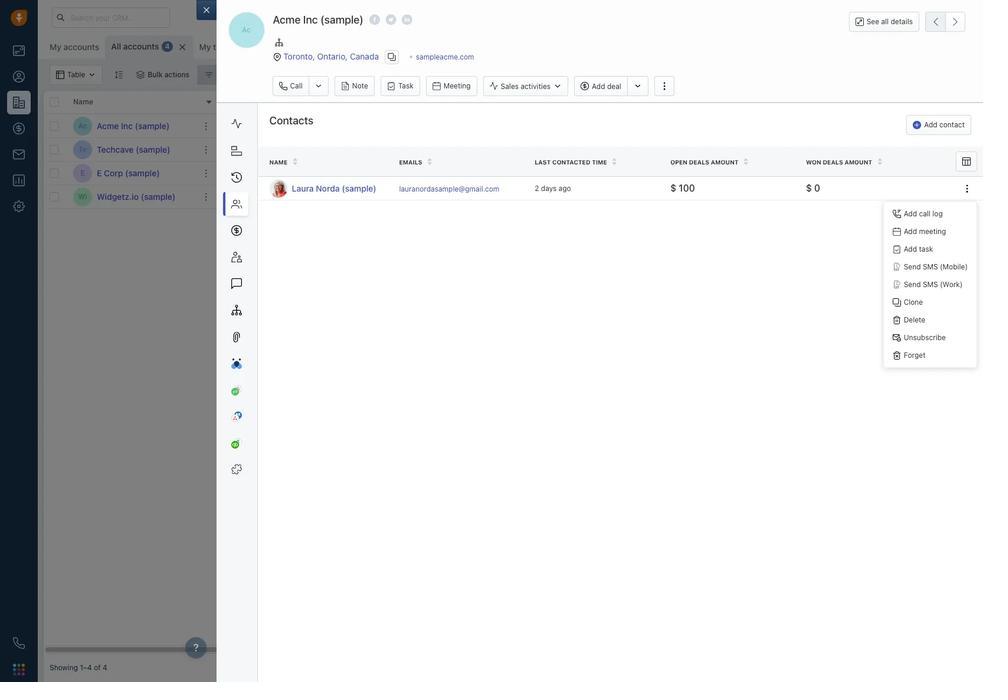 Task type: describe. For each thing, give the bounding box(es) containing it.
sales for sales owner
[[492, 98, 511, 106]]

phone element
[[7, 632, 31, 656]]

add call log
[[904, 209, 943, 218]]

send sms (work)
[[904, 280, 963, 289]]

e for e
[[80, 169, 85, 178]]

james for 0
[[506, 169, 528, 178]]

(mobile)
[[940, 263, 968, 271]]

call
[[919, 209, 930, 218]]

toronto, ontario, canada
[[283, 51, 379, 61]]

j image for $ 0
[[227, 164, 246, 183]]

all
[[881, 17, 889, 26]]

acme inc (sample) inside the press space to select this row. row
[[97, 121, 169, 131]]

my territory accounts
[[199, 42, 283, 52]]

0 horizontal spatial 4
[[103, 664, 107, 673]]

sampletechcave.com link
[[315, 145, 385, 154]]

phone
[[758, 98, 779, 106]]

toronto, ontario, canada link
[[283, 51, 379, 61]]

by
[[237, 70, 246, 79]]

add task
[[904, 245, 933, 254]]

unsubscribe
[[904, 333, 946, 342]]

next activity
[[581, 98, 624, 106]]

e corp (sample) link
[[97, 167, 160, 179]]

0 inside dialog
[[814, 183, 820, 193]]

showing
[[50, 664, 78, 673]]

click for $ 5,600
[[676, 192, 692, 201]]

add down time
[[587, 168, 600, 177]]

task for 0
[[602, 168, 616, 177]]

last contacted time
[[535, 159, 607, 166]]

showing 1–4 of 4
[[50, 664, 107, 673]]

lauranordasample@gmail.com
[[399, 184, 499, 193]]

my for my accounts
[[50, 42, 61, 52]]

add meeting
[[904, 227, 946, 236]]

details
[[891, 17, 913, 26]]

$ left 100
[[670, 183, 676, 193]]

you
[[870, 316, 886, 327]]

add for add deal
[[592, 82, 605, 91]]

all accounts 4
[[111, 41, 170, 51]]

call button
[[272, 76, 308, 96]]

row group containing acme inc (sample)
[[44, 114, 221, 209]]

ontario,
[[317, 51, 348, 61]]

james peterson for $ 3,200
[[506, 145, 560, 154]]

2 inside row group
[[656, 192, 661, 201]]

0 inside row group
[[412, 168, 418, 178]]

twitter circled image
[[386, 14, 396, 26]]

contacted
[[552, 159, 590, 166]]

s image
[[227, 140, 246, 159]]

ac button
[[228, 12, 265, 48]]

due in 2 days
[[634, 192, 678, 201]]

emails
[[399, 159, 422, 166]]

activities
[[521, 82, 551, 91]]

call
[[290, 82, 303, 90]]

1 horizontal spatial deals
[[689, 159, 709, 166]]

+ add task for $ 3,200
[[581, 145, 616, 154]]

press space to select this row. row containing acme inc (sample)
[[44, 114, 221, 138]]

1 vertical spatial name
[[269, 159, 288, 166]]

press space to select this row. row containing e corp (sample)
[[44, 162, 221, 185]]

sampleacme.com link
[[416, 52, 474, 61]]

call link
[[272, 76, 308, 96]]

tags
[[669, 98, 686, 106]]

bulk actions button
[[129, 65, 197, 85]]

bulk actions
[[148, 70, 189, 79]]

laura
[[292, 183, 314, 193]]

container_wx8msf4aqz5i3rn1 image inside bulk actions button
[[136, 71, 145, 79]]

task for 3,200
[[602, 145, 616, 154]]

2 horizontal spatial amount
[[845, 159, 872, 166]]

4 inside all accounts 4
[[165, 42, 170, 51]]

0 horizontal spatial deals
[[424, 98, 443, 106]]

related contacts
[[227, 98, 285, 106]]

container_wx8msf4aqz5i3rn1 image for $ 5,600
[[495, 193, 503, 201]]

won
[[806, 159, 821, 166]]

lauranordasample@gmail.com link
[[399, 183, 499, 195]]

$ for j icon corresponding to $ 5,600
[[404, 191, 410, 202]]

open deals amount inside dialog
[[670, 159, 739, 166]]

3,200
[[412, 144, 438, 155]]

inc inside acme inc (sample) link
[[121, 121, 133, 131]]

(sample) down e corp (sample) link
[[141, 191, 175, 202]]

dialog containing acme inc (sample)
[[196, 0, 983, 683]]

te
[[79, 145, 87, 154]]

add filters to narrow down the accounts you want to see.
[[819, 306, 951, 327]]

peterson for 0
[[530, 169, 560, 178]]

contact
[[939, 121, 965, 129]]

row group containing $ 3,200
[[221, 114, 864, 209]]

1 vertical spatial open
[[670, 159, 687, 166]]

widgetz.io (sample) link
[[97, 191, 175, 203]]

2 vertical spatial task
[[919, 245, 933, 254]]

in
[[648, 192, 654, 201]]

website
[[315, 98, 343, 106]]

see all details button
[[849, 12, 919, 32]]

james peterson for $ 0
[[506, 169, 560, 178]]

all
[[111, 41, 121, 51]]

add deal
[[592, 82, 621, 91]]

19266520001
[[758, 144, 804, 153]]

techcave
[[97, 144, 134, 154]]

add for add meeting
[[904, 227, 917, 236]]

press space to select this row. row containing $ 5,600
[[221, 185, 864, 209]]

+ add task for $ 0
[[581, 168, 616, 177]]

click for $ 0
[[676, 169, 692, 178]]

filter by button
[[197, 65, 253, 85]]

add for $ 3,200
[[703, 145, 715, 154]]

o
[[359, 43, 364, 52]]

meeting
[[919, 227, 946, 236]]

delete
[[904, 316, 925, 325]]

+ click to add for $ 5,600
[[669, 192, 715, 201]]

container_wx8msf4aqz5i3rn1 image inside filter by button
[[205, 71, 213, 79]]

add up time
[[587, 145, 600, 154]]

days inside dialog
[[541, 184, 557, 193]]

james for 5,600
[[506, 192, 528, 201]]

my for my territory accounts
[[199, 42, 211, 52]]

acme inc (sample) inside dialog
[[273, 14, 363, 26]]

j image for $ 5,600
[[227, 187, 246, 206]]

filter by
[[218, 70, 246, 79]]

days inside the press space to select this row. row
[[663, 192, 678, 201]]

techcave (sample) link
[[97, 144, 170, 155]]

(sample) up ⌘
[[320, 14, 363, 26]]

sales for sales activities
[[501, 82, 519, 91]]

clone
[[904, 298, 923, 307]]

3 more... button
[[291, 39, 344, 55]]

laura norda (sample) link
[[292, 183, 387, 194]]

task
[[398, 82, 413, 90]]

task button
[[381, 76, 420, 96]]

phone image
[[13, 638, 25, 650]]

press space to select this row. row containing widgetz.io (sample)
[[44, 185, 221, 209]]

sms for (work)
[[923, 280, 938, 289]]

1 vertical spatial $ 0
[[806, 183, 820, 193]]

the
[[937, 306, 951, 316]]

james peterson for $ 5,600
[[506, 192, 560, 201]]

ac inside ac button
[[242, 26, 251, 34]]

0 horizontal spatial open
[[404, 98, 422, 106]]

down
[[910, 306, 934, 316]]

sms for (mobile)
[[923, 263, 938, 271]]

sampleacme.com inside row group
[[315, 122, 373, 130]]

facebook circled image
[[369, 14, 380, 26]]

peterson for 5,600
[[530, 192, 560, 201]]

0 horizontal spatial 2
[[535, 184, 539, 193]]

5036153947
[[758, 191, 801, 200]]



Task type: locate. For each thing, give the bounding box(es) containing it.
ac inside row group
[[78, 122, 87, 130]]

inc up 3
[[303, 14, 318, 26]]

acme inc (sample) link
[[97, 120, 169, 132]]

click for $ 3,200
[[676, 145, 692, 154]]

$ for j icon associated with $ 0
[[404, 168, 410, 178]]

1 horizontal spatial 0
[[814, 183, 820, 193]]

time
[[592, 159, 607, 166]]

related
[[227, 98, 253, 106]]

sales
[[501, 82, 519, 91], [492, 98, 511, 106]]

0 horizontal spatial $ 0
[[404, 168, 418, 178]]

4 up the bulk actions
[[165, 42, 170, 51]]

sales left owner
[[492, 98, 511, 106]]

$ 3,200
[[404, 144, 438, 155]]

press space to select this row. row containing $ 3,200
[[221, 138, 864, 162]]

0 vertical spatial j image
[[227, 164, 246, 183]]

0 vertical spatial + add task
[[581, 145, 616, 154]]

2 sms from the top
[[923, 280, 938, 289]]

2 + add task from the top
[[581, 168, 616, 177]]

open up $ 100
[[670, 159, 687, 166]]

wi
[[78, 192, 87, 201]]

0 horizontal spatial days
[[541, 184, 557, 193]]

+ add task up time
[[581, 145, 616, 154]]

1 horizontal spatial e
[[97, 168, 102, 178]]

days
[[541, 184, 557, 193], [663, 192, 678, 201]]

2 james peterson from the top
[[506, 169, 560, 178]]

1 peterson from the top
[[530, 145, 560, 154]]

1 j image from the top
[[227, 164, 246, 183]]

grid containing $ 3,200
[[44, 91, 864, 654]]

acme up toronto,
[[273, 14, 301, 26]]

1 send from the top
[[904, 263, 921, 271]]

0 horizontal spatial my
[[50, 42, 61, 52]]

james for 3,200
[[506, 145, 528, 154]]

$
[[404, 144, 410, 155], [404, 168, 410, 178], [670, 183, 676, 193], [806, 183, 812, 193], [404, 191, 410, 202]]

0
[[412, 168, 418, 178], [814, 183, 820, 193]]

add contact
[[924, 121, 965, 129]]

1 horizontal spatial inc
[[303, 14, 318, 26]]

0 horizontal spatial acme
[[97, 121, 119, 131]]

1 vertical spatial ac
[[78, 122, 87, 130]]

add for $ 0
[[703, 169, 715, 178]]

1 james from the top
[[506, 145, 528, 154]]

1 vertical spatial 4
[[103, 664, 107, 673]]

send sms (mobile)
[[904, 263, 968, 271]]

0 horizontal spatial e
[[80, 169, 85, 178]]

add for add call log
[[904, 209, 917, 218]]

1 vertical spatial james
[[506, 169, 528, 178]]

acme inc (sample) up 3 more... button
[[273, 14, 363, 26]]

inc
[[303, 14, 318, 26], [121, 121, 133, 131]]

0 vertical spatial sampleacme.com
[[416, 52, 474, 61]]

task down time
[[602, 168, 616, 177]]

accounts right all
[[123, 41, 159, 51]]

container_wx8msf4aqz5i3rn1 image for $ 3,200
[[495, 145, 503, 154]]

0 down emails
[[412, 168, 418, 178]]

add left 'deal'
[[592, 82, 605, 91]]

cell down activity
[[575, 114, 663, 137]]

days left the ago
[[541, 184, 557, 193]]

0 down won
[[814, 183, 820, 193]]

2 vertical spatial james peterson
[[506, 192, 560, 201]]

1 vertical spatial acme
[[97, 121, 119, 131]]

0 vertical spatial ac
[[242, 26, 251, 34]]

send for send sms (work)
[[904, 280, 921, 289]]

2 right the in
[[656, 192, 661, 201]]

add deal button
[[574, 76, 627, 96]]

1 vertical spatial 0
[[814, 183, 820, 193]]

container_wx8msf4aqz5i3rn1 image up lauranordasample@gmail.com
[[495, 169, 503, 177]]

techcave (sample)
[[97, 144, 170, 154]]

2 days ago
[[535, 184, 571, 193]]

1 vertical spatial sms
[[923, 280, 938, 289]]

0 vertical spatial james peterson
[[506, 145, 560, 154]]

container_wx8msf4aqz5i3rn1 image left bulk
[[136, 71, 145, 79]]

acme inside row group
[[97, 121, 119, 131]]

+ add task down time
[[581, 168, 616, 177]]

add up add task
[[904, 227, 917, 236]]

(sample)
[[320, 14, 363, 26], [135, 121, 169, 131], [136, 144, 170, 154], [125, 168, 160, 178], [342, 183, 376, 193], [141, 191, 175, 202]]

sms down "send sms (mobile)"
[[923, 280, 938, 289]]

0 vertical spatial 0
[[412, 168, 418, 178]]

my territory accounts button
[[193, 35, 288, 59], [199, 42, 283, 52]]

territory
[[213, 42, 245, 52]]

james peterson
[[506, 145, 560, 154], [506, 169, 560, 178], [506, 192, 560, 201]]

sms up send sms (work)
[[923, 263, 938, 271]]

amount inside grid
[[445, 98, 471, 106]]

dialog
[[196, 0, 983, 683]]

+
[[581, 145, 585, 154], [669, 145, 674, 154], [758, 167, 762, 176], [581, 168, 585, 177], [315, 169, 320, 178], [669, 169, 674, 178], [669, 192, 674, 201]]

press space to select this row. row
[[44, 114, 221, 138], [221, 114, 864, 138], [44, 138, 221, 162], [221, 138, 864, 162], [44, 162, 221, 185], [221, 162, 864, 185], [44, 185, 221, 209], [221, 185, 864, 209]]

james
[[506, 145, 528, 154], [506, 169, 528, 178], [506, 192, 528, 201]]

1 vertical spatial send
[[904, 280, 921, 289]]

task down add meeting
[[919, 245, 933, 254]]

1 vertical spatial james peterson
[[506, 169, 560, 178]]

0 vertical spatial send
[[904, 263, 921, 271]]

sampleacme.com up meeting button on the top left
[[416, 52, 474, 61]]

4 right of
[[103, 664, 107, 673]]

l image
[[227, 117, 246, 135]]

1 + add task from the top
[[581, 145, 616, 154]]

+ click to add for $ 0
[[669, 169, 715, 178]]

name up te
[[73, 98, 93, 106]]

(sample) down acme inc (sample) link
[[136, 144, 170, 154]]

3
[[307, 42, 312, 51]]

1 james peterson from the top
[[506, 145, 560, 154]]

name down the contacts on the top of page
[[269, 159, 288, 166]]

1 horizontal spatial amount
[[711, 159, 739, 166]]

bulk
[[148, 70, 163, 79]]

Search your CRM... text field
[[52, 8, 170, 28]]

1 vertical spatial sampleacme.com
[[315, 122, 373, 130]]

$ 0 inside row group
[[404, 168, 418, 178]]

2 vertical spatial peterson
[[530, 192, 560, 201]]

container_wx8msf4aqz5i3rn1 image left filter
[[205, 71, 213, 79]]

send up "clone" in the right top of the page
[[904, 280, 921, 289]]

add down add meeting
[[904, 245, 917, 254]]

2 vertical spatial james
[[506, 192, 528, 201]]

name
[[73, 98, 93, 106], [269, 159, 288, 166]]

(sample) right norda
[[342, 183, 376, 193]]

meeting button
[[426, 76, 477, 96]]

grid
[[44, 91, 864, 654]]

1 my from the left
[[50, 42, 61, 52]]

log
[[932, 209, 943, 218]]

1 horizontal spatial container_wx8msf4aqz5i3rn1 image
[[581, 193, 589, 201]]

1–4
[[80, 664, 92, 673]]

1 horizontal spatial sampleacme.com
[[416, 52, 474, 61]]

next
[[581, 98, 597, 106]]

1 row group from the left
[[44, 114, 221, 209]]

cell down owner
[[486, 114, 575, 137]]

open down task
[[404, 98, 422, 106]]

+ click to add
[[669, 145, 715, 154], [758, 167, 804, 176], [315, 169, 361, 178], [669, 169, 715, 178], [669, 192, 715, 201]]

+ click to add for $ 3,200
[[669, 145, 715, 154]]

(work)
[[940, 280, 963, 289]]

widgetz.io (sample)
[[97, 191, 175, 202]]

3 james from the top
[[506, 192, 528, 201]]

add contact button
[[906, 115, 971, 135]]

peterson
[[530, 145, 560, 154], [530, 169, 560, 178], [530, 192, 560, 201]]

accounts left toronto,
[[247, 42, 283, 52]]

1 horizontal spatial 2
[[656, 192, 661, 201]]

want
[[889, 316, 910, 327]]

2 peterson from the top
[[530, 169, 560, 178]]

1 vertical spatial peterson
[[530, 169, 560, 178]]

1 horizontal spatial 4
[[165, 42, 170, 51]]

accounts inside add filters to narrow down the accounts you want to see.
[[828, 316, 868, 327]]

$ 0
[[404, 168, 418, 178], [806, 183, 820, 193]]

⌘
[[350, 43, 357, 52]]

0 horizontal spatial amount
[[445, 98, 471, 106]]

open deals amount down meeting button on the top left
[[404, 98, 471, 106]]

0 vertical spatial sales
[[501, 82, 519, 91]]

$ left 5,600
[[404, 191, 410, 202]]

contacts
[[255, 98, 285, 106]]

actions
[[164, 70, 189, 79]]

2 row group from the left
[[221, 114, 864, 209]]

19266520001 link
[[758, 143, 804, 156]]

task up time
[[602, 145, 616, 154]]

days left 100
[[663, 192, 678, 201]]

press space to select this row. row containing $ 0
[[221, 162, 864, 185]]

name inside row
[[73, 98, 93, 106]]

container_wx8msf4aqz5i3rn1 image right the ago
[[581, 193, 589, 201]]

add for add filters to narrow down the accounts you want to see.
[[819, 306, 836, 316]]

send for send sms (mobile)
[[904, 263, 921, 271]]

sales activities
[[501, 82, 551, 91]]

note button
[[334, 76, 375, 96]]

3 cell from the left
[[575, 114, 663, 137]]

2 my from the left
[[199, 42, 211, 52]]

1 vertical spatial j image
[[227, 187, 246, 206]]

sales up the 'sales owner' at top right
[[501, 82, 519, 91]]

1 vertical spatial acme inc (sample)
[[97, 121, 169, 131]]

open deals amount up 100
[[670, 159, 739, 166]]

due
[[634, 192, 646, 201]]

add left contact
[[924, 121, 937, 129]]

add inside add filters to narrow down the accounts you want to see.
[[819, 306, 836, 316]]

2 cell from the left
[[486, 114, 575, 137]]

filter
[[218, 70, 235, 79]]

1 vertical spatial sales
[[492, 98, 511, 106]]

0 horizontal spatial ac
[[78, 122, 87, 130]]

container_wx8msf4aqz5i3rn1 image left "2 days ago"
[[495, 193, 503, 201]]

1 sms from the top
[[923, 263, 938, 271]]

1 horizontal spatial ac
[[242, 26, 251, 34]]

0 horizontal spatial sampleacme.com
[[315, 122, 373, 130]]

0 vertical spatial peterson
[[530, 145, 560, 154]]

4
[[165, 42, 170, 51], [103, 664, 107, 673]]

ac up the my territory accounts at the left of page
[[242, 26, 251, 34]]

e left corp
[[97, 168, 102, 178]]

meeting
[[444, 82, 471, 90]]

widgetz.io
[[315, 192, 349, 201]]

filters
[[839, 306, 864, 316]]

my accounts button
[[44, 35, 105, 59], [50, 42, 99, 52]]

forget
[[904, 351, 926, 360]]

toronto,
[[283, 51, 315, 61]]

ac up te
[[78, 122, 87, 130]]

e
[[97, 168, 102, 178], [80, 169, 85, 178]]

1 vertical spatial container_wx8msf4aqz5i3rn1 image
[[581, 193, 589, 201]]

0 vertical spatial open
[[404, 98, 422, 106]]

5036153947 link
[[758, 191, 801, 203]]

freshworks switcher image
[[13, 664, 25, 676]]

add left filters
[[819, 306, 836, 316]]

deals right won
[[823, 159, 843, 166]]

press space to select this row. row containing techcave (sample)
[[44, 138, 221, 162]]

e for e corp (sample)
[[97, 168, 102, 178]]

add
[[592, 82, 605, 91], [924, 121, 937, 129], [587, 145, 600, 154], [587, 168, 600, 177], [904, 209, 917, 218], [904, 227, 917, 236], [904, 245, 917, 254], [819, 306, 836, 316]]

container_wx8msf4aqz5i3rn1 image down the 'sales owner' at top right
[[495, 145, 503, 154]]

acme inc (sample) down "name" row
[[97, 121, 169, 131]]

1 cell from the left
[[398, 114, 486, 137]]

0 horizontal spatial open deals amount
[[404, 98, 471, 106]]

note
[[352, 82, 368, 90]]

inc down "name" row
[[121, 121, 133, 131]]

0 horizontal spatial 0
[[412, 168, 418, 178]]

press space to select this row. row containing sampleacme.com
[[221, 114, 864, 138]]

1 horizontal spatial open deals amount
[[670, 159, 739, 166]]

canada
[[350, 51, 379, 61]]

2 down last
[[535, 184, 539, 193]]

0 vertical spatial task
[[602, 145, 616, 154]]

1 horizontal spatial my
[[199, 42, 211, 52]]

open deals amount inside grid
[[404, 98, 471, 106]]

see.
[[924, 316, 942, 327]]

$ down emails
[[404, 168, 410, 178]]

4 cell from the left
[[663, 114, 752, 137]]

0 vertical spatial inc
[[303, 14, 318, 26]]

$ for s icon
[[404, 144, 410, 155]]

add for add task
[[904, 245, 917, 254]]

0 vertical spatial acme inc (sample)
[[273, 14, 363, 26]]

see
[[867, 17, 879, 26]]

send email image
[[866, 13, 874, 23]]

$ 100
[[670, 183, 695, 193]]

see all details
[[867, 17, 913, 26]]

1 horizontal spatial acme inc (sample)
[[273, 14, 363, 26]]

j image
[[227, 164, 246, 183], [227, 187, 246, 206]]

deals
[[424, 98, 443, 106], [689, 159, 709, 166], [823, 159, 843, 166]]

cell up 19266520001
[[752, 114, 840, 137]]

send down add task
[[904, 263, 921, 271]]

0 horizontal spatial name
[[73, 98, 93, 106]]

0 vertical spatial $ 0
[[404, 168, 418, 178]]

widgetz.io
[[97, 191, 139, 202]]

(sample) up widgetz.io (sample)
[[125, 168, 160, 178]]

0 vertical spatial 4
[[165, 42, 170, 51]]

e up wi
[[80, 169, 85, 178]]

5,600
[[412, 191, 438, 202]]

$ 5,600
[[404, 191, 438, 202]]

add for $ 5,600
[[703, 192, 715, 201]]

0 vertical spatial container_wx8msf4aqz5i3rn1 image
[[136, 71, 145, 79]]

e corp (sample)
[[97, 168, 160, 178]]

2 james from the top
[[506, 169, 528, 178]]

(sample) up techcave (sample)
[[135, 121, 169, 131]]

cell down tags at the right top of page
[[663, 114, 752, 137]]

0 vertical spatial open deals amount
[[404, 98, 471, 106]]

add for add contact
[[924, 121, 937, 129]]

0 vertical spatial sms
[[923, 263, 938, 271]]

task
[[602, 145, 616, 154], [602, 168, 616, 177], [919, 245, 933, 254]]

deals up 100
[[689, 159, 709, 166]]

container_wx8msf4aqz5i3rn1 image
[[136, 71, 145, 79], [581, 193, 589, 201]]

name row
[[44, 91, 221, 114]]

2 j image from the top
[[227, 187, 246, 206]]

sampleacme.com
[[416, 52, 474, 61], [315, 122, 373, 130]]

deals down meeting button on the top left
[[424, 98, 443, 106]]

5 cell from the left
[[752, 114, 840, 137]]

$ down won
[[806, 183, 812, 193]]

0 horizontal spatial container_wx8msf4aqz5i3rn1 image
[[136, 71, 145, 79]]

row group
[[44, 114, 221, 209], [221, 114, 864, 209]]

1 vertical spatial + add task
[[581, 168, 616, 177]]

accounts left you
[[828, 316, 868, 327]]

⌘ o
[[350, 43, 364, 52]]

3 james peterson from the top
[[506, 192, 560, 201]]

to
[[694, 145, 701, 154], [782, 167, 789, 176], [340, 169, 347, 178], [694, 169, 701, 178], [694, 192, 701, 201], [866, 306, 875, 316], [912, 316, 921, 327]]

cell
[[398, 114, 486, 137], [486, 114, 575, 137], [575, 114, 663, 137], [663, 114, 752, 137], [752, 114, 840, 137]]

1 horizontal spatial acme
[[273, 14, 301, 26]]

0 vertical spatial name
[[73, 98, 93, 106]]

of
[[94, 664, 101, 673]]

deal
[[607, 82, 621, 91]]

linkedin circled image
[[402, 14, 412, 26]]

1 vertical spatial task
[[602, 168, 616, 177]]

all accounts link
[[111, 41, 159, 53]]

acme
[[273, 14, 301, 26], [97, 121, 119, 131]]

add left call
[[904, 209, 917, 218]]

activity
[[599, 98, 624, 106]]

cell up 3,200
[[398, 114, 486, 137]]

0 vertical spatial acme
[[273, 14, 301, 26]]

1 vertical spatial open deals amount
[[670, 159, 739, 166]]

1 horizontal spatial name
[[269, 159, 288, 166]]

contacts
[[269, 115, 313, 127]]

$ up emails
[[404, 144, 410, 155]]

0 vertical spatial james
[[506, 145, 528, 154]]

my accounts
[[50, 42, 99, 52]]

peterson for 3,200
[[530, 145, 560, 154]]

1 vertical spatial inc
[[121, 121, 133, 131]]

accounts left all
[[64, 42, 99, 52]]

1 horizontal spatial open
[[670, 159, 687, 166]]

$ 0 down won
[[806, 183, 820, 193]]

send
[[904, 263, 921, 271], [904, 280, 921, 289]]

won deals amount
[[806, 159, 872, 166]]

2 horizontal spatial deals
[[823, 159, 843, 166]]

container_wx8msf4aqz5i3rn1 image
[[205, 71, 213, 79], [495, 145, 503, 154], [495, 169, 503, 177], [495, 193, 503, 201]]

container_wx8msf4aqz5i3rn1 image for $ 0
[[495, 169, 503, 177]]

0 horizontal spatial acme inc (sample)
[[97, 121, 169, 131]]

1 horizontal spatial days
[[663, 192, 678, 201]]

$ 0 down emails
[[404, 168, 418, 178]]

acme up techcave
[[97, 121, 119, 131]]

0 horizontal spatial inc
[[121, 121, 133, 131]]

1 horizontal spatial $ 0
[[806, 183, 820, 193]]

2 send from the top
[[904, 280, 921, 289]]

3 peterson from the top
[[530, 192, 560, 201]]

sampleacme.com up sampletechcave.com
[[315, 122, 373, 130]]



Task type: vqa. For each thing, say whether or not it's contained in the screenshot.
$ 1.12K Button
no



